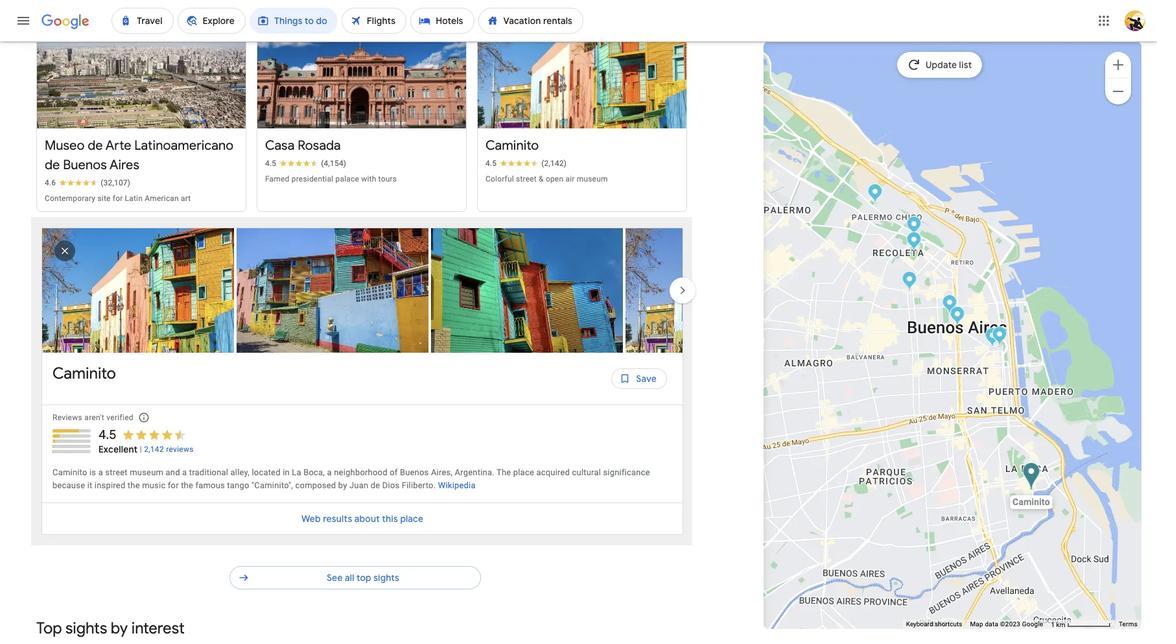 Task type: describe. For each thing, give the bounding box(es) containing it.
save museo de arte latinoamericano de buenos aires to collection image
[[212, 14, 243, 45]]

located
[[252, 467, 281, 477]]

1 a from the left
[[98, 467, 103, 477]]

buenos inside caminito is a street museum and a traditional alley, located in la boca, a neighborhood of buenos aires, argentina. the place acquired cultural significance because it inspired the music for the famous tango "caminito", composed by juan de dios filiberto.
[[400, 467, 429, 477]]

1 list item from the left
[[42, 228, 237, 353]]

neighborhood
[[334, 467, 388, 477]]

because
[[53, 480, 85, 490]]

buenos inside museo de arte latinoamericano de buenos aires
[[63, 157, 107, 173]]

significance
[[604, 467, 650, 477]]

rosada
[[298, 137, 341, 153]]

sights inside button
[[374, 572, 400, 584]]

zoom out map image
[[1111, 83, 1127, 99]]

4.6 out of 5 stars from 32,107 reviews image
[[45, 177, 130, 188]]

web results about this place
[[302, 513, 424, 524]]

(4,154)
[[321, 159, 347, 168]]

(32,107)
[[101, 178, 130, 187]]

update list
[[926, 59, 972, 71]]

km
[[1057, 621, 1066, 628]]

latinoamericano
[[134, 137, 234, 153]]

this
[[382, 513, 398, 524]]

with
[[361, 174, 377, 183]]

plaza de mayo image
[[985, 328, 1000, 349]]

(2,142)
[[542, 159, 567, 168]]

tango
[[227, 480, 249, 490]]

2 a from the left
[[182, 467, 187, 477]]

contemporary
[[45, 194, 96, 203]]

update
[[926, 59, 958, 71]]

keyboard shortcuts
[[907, 621, 963, 628]]

for inside caminito is a street museum and a traditional alley, located in la boca, a neighborhood of buenos aires, argentina. the place acquired cultural significance because it inspired the music for the famous tango "caminito", composed by juan de dios filiberto.
[[168, 480, 179, 490]]

keyboard shortcuts button
[[907, 620, 963, 629]]

site
[[98, 194, 111, 203]]

web
[[302, 513, 321, 524]]

air
[[566, 174, 575, 183]]

2,142 reviews link
[[144, 444, 194, 454]]

caminito is a street museum and a traditional alley, located in la boca, a neighborhood of buenos aires, argentina. the place acquired cultural significance because it inspired the music for the famous tango "caminito", composed by juan de dios filiberto.
[[53, 467, 650, 490]]

4.5 out of 5 stars from 4,154 reviews image
[[265, 158, 347, 168]]

1
[[1052, 621, 1056, 628]]

2,142
[[144, 445, 164, 454]]

aren't
[[85, 413, 104, 422]]

0 vertical spatial street
[[516, 174, 537, 183]]

arte
[[106, 137, 131, 153]]

cultural
[[572, 467, 601, 477]]

list inside caminito list
[[42, 228, 821, 366]]

keyboard
[[907, 621, 934, 628]]

1 km button
[[1048, 620, 1116, 630]]

0 horizontal spatial de
[[45, 157, 60, 173]]

results
[[323, 513, 352, 524]]

casa
[[265, 137, 295, 153]]

composed
[[295, 480, 336, 490]]

0 vertical spatial caminito
[[486, 137, 539, 153]]

reviews aren't verified
[[53, 413, 134, 422]]

it
[[87, 480, 92, 490]]

dios
[[383, 480, 400, 490]]

2 the from the left
[[181, 480, 193, 490]]

map
[[971, 621, 984, 628]]

the
[[497, 467, 511, 477]]

street inside caminito is a street museum and a traditional alley, located in la boca, a neighborhood of buenos aires, argentina. the place acquired cultural significance because it inspired the music for the famous tango "caminito", composed by juan de dios filiberto.
[[105, 467, 128, 477]]

open
[[546, 174, 564, 183]]

zoom in map image
[[1111, 57, 1127, 72]]

caminito list
[[31, 0, 821, 545]]

museo de arte latinoamericano de buenos aires image
[[868, 184, 883, 205]]

american
[[145, 194, 179, 203]]

music
[[142, 480, 166, 490]]

colorful
[[486, 174, 514, 183]]

palace
[[336, 174, 359, 183]]

obelisco image
[[950, 306, 965, 328]]

traditional
[[189, 467, 228, 477]]

see
[[327, 572, 343, 584]]

terms
[[1120, 621, 1138, 628]]

0 horizontal spatial place
[[400, 513, 424, 524]]

acquired
[[537, 467, 570, 477]]

4.5 out of 5 stars from 2,142 reviews image
[[486, 158, 567, 168]]

see all top sights button
[[230, 562, 481, 593]]

"caminito",
[[252, 480, 293, 490]]

filiberto.
[[402, 480, 436, 490]]

0 horizontal spatial for
[[113, 194, 123, 203]]

place inside caminito is a street museum and a traditional alley, located in la boca, a neighborhood of buenos aires, argentina. the place acquired cultural significance because it inspired the music for the famous tango "caminito", composed by juan de dios filiberto.
[[514, 467, 535, 477]]

alley,
[[231, 467, 250, 477]]

verified
[[107, 413, 134, 422]]

save
[[637, 373, 657, 384]]

update list button
[[898, 52, 983, 78]]



Task type: locate. For each thing, give the bounding box(es) containing it.
museo de arte latinoamericano de buenos aires
[[45, 137, 234, 173]]

museum up music
[[130, 467, 164, 477]]

wikipedia
[[438, 480, 476, 490]]

a right and
[[182, 467, 187, 477]]

0 horizontal spatial a
[[98, 467, 103, 477]]

top sights by interest
[[36, 619, 185, 638]]

street left &
[[516, 174, 537, 183]]

de up 4.6
[[45, 157, 60, 173]]

0 vertical spatial for
[[113, 194, 123, 203]]

1 vertical spatial de
[[45, 157, 60, 173]]

0 horizontal spatial 4.5
[[98, 427, 116, 443]]

2 list item from the left
[[237, 228, 431, 353]]

place
[[514, 467, 535, 477], [400, 513, 424, 524]]

0 vertical spatial museum
[[577, 174, 608, 183]]

about
[[355, 513, 380, 524]]

buenos up "filiberto."
[[400, 467, 429, 477]]

a
[[98, 467, 103, 477], [182, 467, 187, 477], [327, 467, 332, 477]]

and
[[166, 467, 180, 477]]

&
[[539, 174, 544, 183]]

1 horizontal spatial a
[[182, 467, 187, 477]]

1 vertical spatial street
[[105, 467, 128, 477]]

1 km
[[1052, 621, 1068, 628]]

list item
[[42, 228, 237, 353], [237, 228, 431, 353], [431, 228, 626, 353], [626, 228, 821, 353]]

4.6
[[45, 178, 56, 187]]

4.5 for casa rosada
[[265, 159, 276, 168]]

top
[[36, 619, 62, 638]]

the
[[128, 480, 140, 490], [181, 480, 193, 490]]

the left music
[[128, 480, 140, 490]]

1 vertical spatial museum
[[130, 467, 164, 477]]

is
[[89, 467, 96, 477]]

4.5 inside image
[[265, 159, 276, 168]]

4.5 up excellent
[[98, 427, 116, 443]]

list
[[42, 228, 821, 366]]

caminito element
[[53, 363, 116, 394]]

inspired
[[95, 480, 125, 490]]

1 horizontal spatial the
[[181, 480, 193, 490]]

museum inside caminito is a street museum and a traditional alley, located in la boca, a neighborhood of buenos aires, argentina. the place acquired cultural significance because it inspired the music for the famous tango "caminito", composed by juan de dios filiberto.
[[130, 467, 164, 477]]

1 horizontal spatial for
[[168, 480, 179, 490]]

museum
[[577, 174, 608, 183], [130, 467, 164, 477]]

list
[[960, 59, 972, 71]]

shortcuts
[[935, 621, 963, 628]]

reviews
[[53, 413, 82, 422]]

famous
[[196, 480, 225, 490]]

4.5 out of 5 stars from 2,142 reviews. excellent. element
[[98, 427, 194, 456]]

for
[[113, 194, 123, 203], [168, 480, 179, 490]]

4.5 up famed
[[265, 159, 276, 168]]

cementerio de la recoleta image
[[907, 232, 922, 253]]

0 horizontal spatial buenos
[[63, 157, 107, 173]]

for right 'site'
[[113, 194, 123, 203]]

1 horizontal spatial place
[[514, 467, 535, 477]]

0 vertical spatial sights
[[374, 572, 400, 584]]

terms link
[[1120, 621, 1138, 628]]

wikipedia link
[[438, 480, 476, 490]]

art
[[181, 194, 191, 203]]

©2023
[[1001, 621, 1021, 628]]

place right "the"
[[514, 467, 535, 477]]

aires,
[[431, 467, 453, 477]]

3 list item from the left
[[431, 228, 626, 353]]

reviews aren't verified image
[[128, 402, 160, 433]]

1 vertical spatial place
[[400, 513, 424, 524]]

data
[[986, 621, 999, 628]]

1 horizontal spatial 4.5
[[265, 159, 276, 168]]

4.5 for caminito
[[486, 159, 497, 168]]

for down and
[[168, 480, 179, 490]]

presidential
[[292, 174, 334, 183]]

0 vertical spatial buenos
[[63, 157, 107, 173]]

a right 'is'
[[98, 467, 103, 477]]

caminito inside caminito is a street museum and a traditional alley, located in la boca, a neighborhood of buenos aires, argentina. the place acquired cultural significance because it inspired the music for the famous tango "caminito", composed by juan de dios filiberto.
[[53, 467, 87, 477]]

el ateneo grand splendid image
[[902, 271, 917, 293]]

0 horizontal spatial by
[[111, 619, 128, 638]]

1 horizontal spatial street
[[516, 174, 537, 183]]

excellent
[[98, 443, 138, 455]]

museo
[[45, 137, 85, 153]]

famed presidential palace with tours
[[265, 174, 397, 183]]

buenos up 4.6 out of 5 stars from 32,107 reviews image
[[63, 157, 107, 173]]

la
[[292, 467, 301, 477]]

street up inspired
[[105, 467, 128, 477]]

2 horizontal spatial de
[[371, 480, 380, 490]]

0 horizontal spatial street
[[105, 467, 128, 477]]

1 horizontal spatial buenos
[[400, 467, 429, 477]]

of
[[390, 467, 398, 477]]

argentina.
[[455, 467, 495, 477]]

tours
[[379, 174, 397, 183]]

1 the from the left
[[128, 480, 140, 490]]

caminito up "4.5 out of 5 stars from 2,142 reviews" image
[[486, 137, 539, 153]]

de inside caminito is a street museum and a traditional alley, located in la boca, a neighborhood of buenos aires, argentina. the place acquired cultural significance because it inspired the music for the famous tango "caminito", composed by juan de dios filiberto.
[[371, 480, 380, 490]]

teatro colón image
[[943, 295, 957, 316]]

de
[[88, 137, 103, 153], [45, 157, 60, 173], [371, 480, 380, 490]]

caminito
[[486, 137, 539, 153], [53, 364, 116, 383], [53, 467, 87, 477]]

4.5 up colorful
[[486, 159, 497, 168]]

by left 'interest'
[[111, 619, 128, 638]]

1 vertical spatial for
[[168, 480, 179, 490]]

by left 'juan'
[[338, 480, 347, 490]]

1 vertical spatial sights
[[66, 619, 107, 638]]

de left arte
[[88, 137, 103, 153]]

sights
[[374, 572, 400, 584], [66, 619, 107, 638]]

0 horizontal spatial museum
[[130, 467, 164, 477]]

0 horizontal spatial sights
[[66, 619, 107, 638]]

0 horizontal spatial the
[[128, 480, 140, 490]]

caminito image
[[1023, 463, 1040, 492]]

museum right 'air'
[[577, 174, 608, 183]]

1 vertical spatial buenos
[[400, 467, 429, 477]]

top sights region
[[23, 0, 821, 608]]

1 vertical spatial caminito
[[53, 364, 116, 383]]

2 horizontal spatial 4.5
[[486, 159, 497, 168]]

save casa rosada to collection image
[[433, 14, 464, 45]]

|
[[140, 445, 142, 454]]

map region
[[709, 0, 1158, 629]]

close detail image
[[49, 235, 80, 266]]

next image
[[668, 275, 699, 306]]

aires
[[110, 157, 139, 173]]

4.5 inside image
[[486, 159, 497, 168]]

casa rosada
[[265, 137, 341, 153]]

1 horizontal spatial museum
[[577, 174, 608, 183]]

boca,
[[304, 467, 325, 477]]

reviews
[[166, 445, 194, 454]]

excellent | 2,142 reviews
[[98, 443, 194, 455]]

de left "dios"
[[371, 480, 380, 490]]

place right this
[[400, 513, 424, 524]]

caminito for caminito is a street museum and a traditional alley, located in la boca, a neighborhood of buenos aires, argentina. the place acquired cultural significance because it inspired the music for the famous tango "caminito", composed by juan de dios filiberto.
[[53, 467, 87, 477]]

in
[[283, 467, 290, 477]]

0 vertical spatial place
[[514, 467, 535, 477]]

caminito up reviews aren't verified
[[53, 364, 116, 383]]

1 horizontal spatial de
[[88, 137, 103, 153]]

3 a from the left
[[327, 467, 332, 477]]

main menu image
[[16, 13, 31, 29]]

interest
[[132, 619, 185, 638]]

casa rosada image
[[992, 326, 1007, 348]]

contemporary site for latin american art
[[45, 194, 191, 203]]

google
[[1023, 621, 1044, 628]]

1 horizontal spatial by
[[338, 480, 347, 490]]

caminito up the because
[[53, 467, 87, 477]]

juan
[[350, 480, 369, 490]]

see all top sights
[[327, 572, 400, 584]]

top
[[357, 572, 372, 584]]

the left famous
[[181, 480, 193, 490]]

map data ©2023 google
[[971, 621, 1044, 628]]

2 vertical spatial caminito
[[53, 467, 87, 477]]

famed
[[265, 174, 290, 183]]

0 vertical spatial by
[[338, 480, 347, 490]]

all
[[345, 572, 355, 584]]

museo nacional de bellas artes image
[[907, 216, 922, 237]]

save button
[[612, 363, 668, 394]]

caminito for caminito element
[[53, 364, 116, 383]]

1 vertical spatial by
[[111, 619, 128, 638]]

a right boca,
[[327, 467, 332, 477]]

by inside caminito is a street museum and a traditional alley, located in la boca, a neighborhood of buenos aires, argentina. the place acquired cultural significance because it inspired the music for the famous tango "caminito", composed by juan de dios filiberto.
[[338, 480, 347, 490]]

4.5
[[265, 159, 276, 168], [486, 159, 497, 168], [98, 427, 116, 443]]

0 vertical spatial de
[[88, 137, 103, 153]]

street
[[516, 174, 537, 183], [105, 467, 128, 477]]

latin
[[125, 194, 143, 203]]

2 vertical spatial de
[[371, 480, 380, 490]]

1 horizontal spatial sights
[[374, 572, 400, 584]]

4 list item from the left
[[626, 228, 821, 353]]

colorful street & open air museum
[[486, 174, 608, 183]]

buenos
[[63, 157, 107, 173], [400, 467, 429, 477]]

2 horizontal spatial a
[[327, 467, 332, 477]]



Task type: vqa. For each thing, say whether or not it's contained in the screenshot.
1st cell from the top of the grid containing Set location
no



